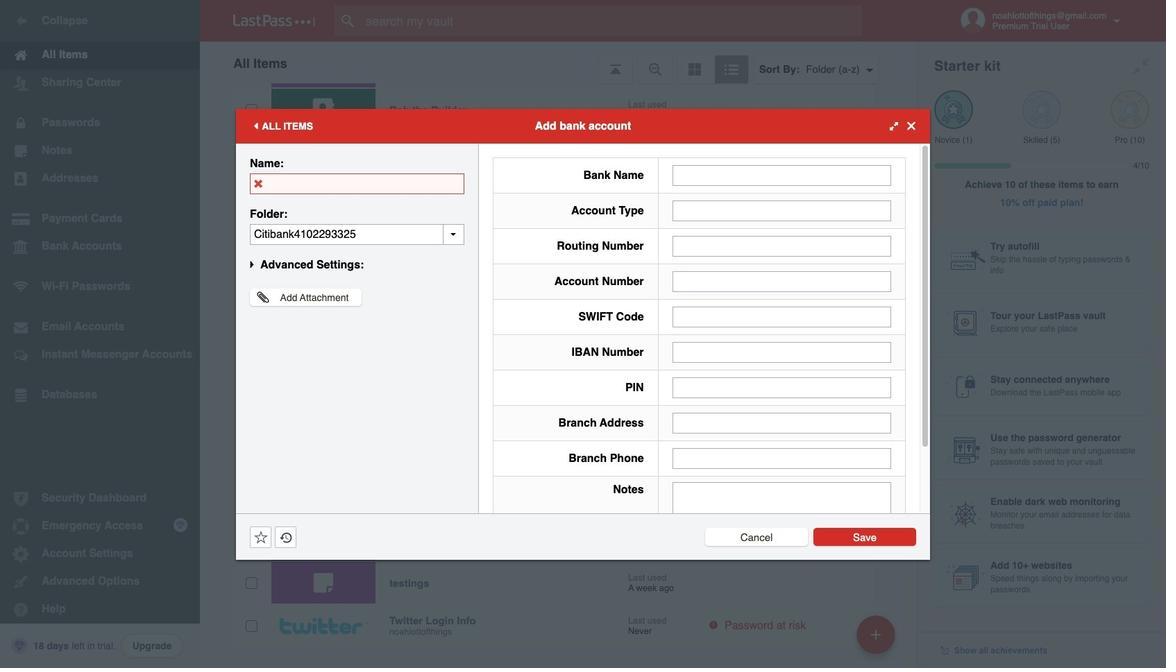 Task type: vqa. For each thing, say whether or not it's contained in the screenshot.
Vault options navigation
yes



Task type: describe. For each thing, give the bounding box(es) containing it.
Search search field
[[335, 6, 890, 36]]

vault options navigation
[[200, 42, 918, 83]]

lastpass image
[[233, 15, 315, 27]]



Task type: locate. For each thing, give the bounding box(es) containing it.
None text field
[[250, 173, 465, 194], [673, 307, 892, 327], [673, 342, 892, 363], [673, 482, 892, 568], [250, 173, 465, 194], [673, 307, 892, 327], [673, 342, 892, 363], [673, 482, 892, 568]]

None text field
[[673, 165, 892, 186], [673, 200, 892, 221], [250, 224, 465, 245], [673, 236, 892, 257], [673, 271, 892, 292], [673, 377, 892, 398], [673, 413, 892, 434], [673, 448, 892, 469], [673, 165, 892, 186], [673, 200, 892, 221], [250, 224, 465, 245], [673, 236, 892, 257], [673, 271, 892, 292], [673, 377, 892, 398], [673, 413, 892, 434], [673, 448, 892, 469]]

main navigation navigation
[[0, 0, 200, 669]]

new item navigation
[[852, 612, 904, 669]]

search my vault text field
[[335, 6, 890, 36]]

new item image
[[872, 630, 881, 640]]

dialog
[[236, 109, 931, 577]]



